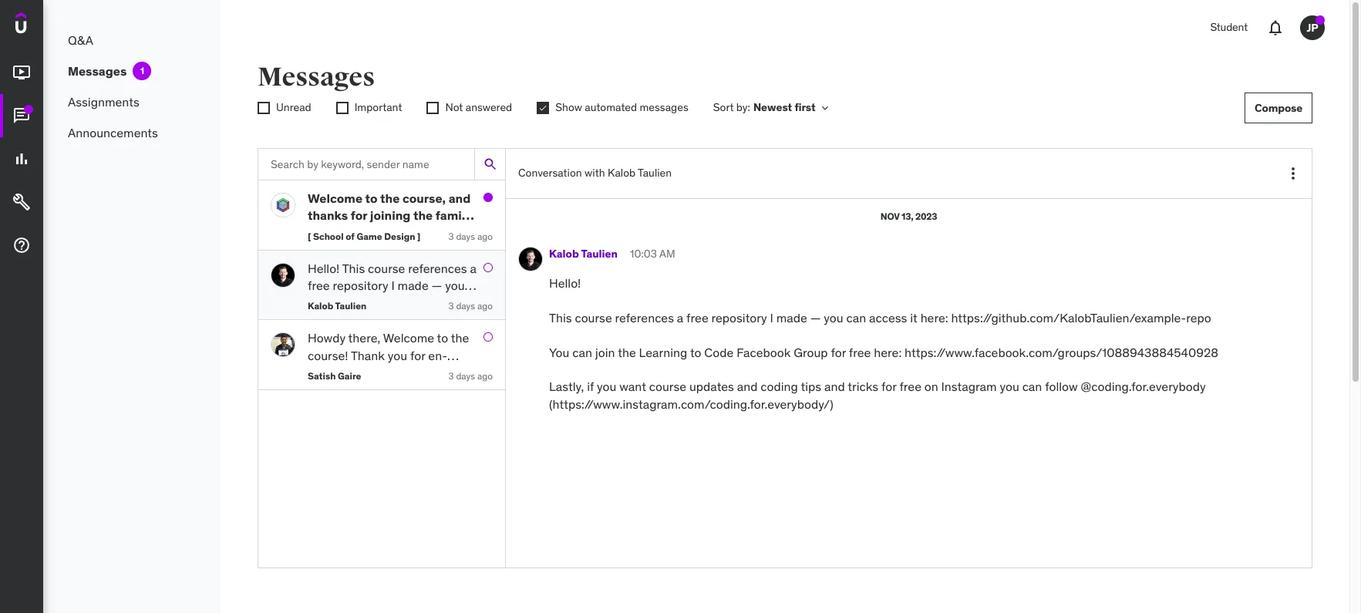 Task type: locate. For each thing, give the bounding box(es) containing it.
0 horizontal spatial kalob taulien
[[308, 300, 367, 312]]

of
[[346, 231, 355, 242]]

2 vertical spatial free
[[900, 379, 922, 395]]

kalob taulien link
[[549, 247, 618, 262]]

can
[[847, 310, 867, 325], [573, 345, 593, 360], [1023, 379, 1043, 395]]

1 vertical spatial kalob taulien
[[308, 300, 367, 312]]

0 horizontal spatial xsmall image
[[258, 102, 270, 114]]

0 vertical spatial medium image
[[12, 63, 31, 82]]

0 vertical spatial days
[[456, 231, 475, 242]]

course right this
[[575, 310, 612, 325]]

taulien
[[638, 166, 672, 180], [581, 247, 618, 261], [335, 300, 367, 312]]

course
[[575, 310, 612, 325], [650, 379, 687, 395]]

0 vertical spatial taulien
[[638, 166, 672, 180]]

2 vertical spatial days
[[456, 370, 475, 382]]

repository
[[712, 310, 768, 325]]

kalob taulien up satish gaire
[[308, 300, 367, 312]]

free left on
[[900, 379, 922, 395]]

3 days from the top
[[456, 370, 475, 382]]

i
[[771, 310, 774, 325]]

0 vertical spatial course
[[575, 310, 612, 325]]

if
[[587, 379, 594, 395]]

ago for satish gaire
[[478, 370, 493, 382]]

0 horizontal spatial you
[[597, 379, 617, 395]]

free right a
[[687, 310, 709, 325]]

newest
[[754, 100, 793, 114]]

1 horizontal spatial taulien
[[581, 247, 618, 261]]

2 3 from the top
[[449, 300, 454, 312]]

0 vertical spatial medium image
[[12, 107, 31, 125]]

1 ago from the top
[[478, 231, 493, 242]]

0 horizontal spatial can
[[573, 345, 593, 360]]

2 vertical spatial taulien
[[335, 300, 367, 312]]

0 vertical spatial can
[[847, 310, 867, 325]]

am
[[660, 247, 676, 261]]

repo
[[1187, 310, 1212, 325]]

0 horizontal spatial for
[[831, 345, 847, 360]]

xsmall image right "first"
[[819, 102, 832, 114]]

kalob
[[608, 166, 636, 180], [549, 247, 579, 261], [308, 300, 334, 312]]

notifications image
[[1267, 19, 1286, 37]]

[ school of game design ]
[[308, 231, 421, 242]]

2 vertical spatial 3 days ago
[[449, 370, 493, 382]]

1 horizontal spatial you
[[824, 310, 844, 325]]

xsmall image for not answered
[[427, 102, 439, 114]]

days for [ school of game design ]
[[456, 231, 475, 242]]

1 vertical spatial 3
[[449, 300, 454, 312]]

1 horizontal spatial xsmall image
[[819, 102, 832, 114]]

1 vertical spatial ago
[[478, 300, 493, 312]]

messages
[[258, 61, 375, 93], [68, 63, 127, 79]]

xsmall image left not
[[427, 102, 439, 114]]

1 days from the top
[[456, 231, 475, 242]]

kalob up satish
[[308, 300, 334, 312]]

3 3 days ago from the top
[[449, 370, 493, 382]]

here: right it
[[921, 310, 949, 325]]

0 vertical spatial 3 days ago
[[449, 231, 493, 242]]

follow
[[1046, 379, 1079, 395]]

it
[[911, 310, 918, 325]]

important
[[355, 100, 402, 114]]

0 vertical spatial free
[[687, 310, 709, 325]]

3 xsmall image from the left
[[427, 102, 439, 114]]

1 vertical spatial for
[[882, 379, 897, 395]]

you right —
[[824, 310, 844, 325]]

you right the 'if'
[[597, 379, 617, 395]]

messages up assignments
[[68, 63, 127, 79]]

1 horizontal spatial here:
[[921, 310, 949, 325]]

2 vertical spatial 3
[[449, 370, 454, 382]]

coding
[[761, 379, 799, 395]]

medium image
[[12, 107, 31, 125], [12, 150, 31, 168]]

and
[[738, 379, 758, 395], [825, 379, 845, 395]]

here:
[[921, 310, 949, 325], [874, 345, 902, 360]]

2023
[[916, 211, 938, 222]]

1 horizontal spatial for
[[882, 379, 897, 395]]

kalob taulien up hello!
[[549, 247, 618, 261]]

jp
[[1308, 21, 1319, 34]]

3
[[449, 231, 454, 242], [449, 300, 454, 312], [449, 370, 454, 382]]

and left coding
[[738, 379, 758, 395]]

taulien left 10:03 on the top left of page
[[581, 247, 618, 261]]

2 vertical spatial kalob
[[308, 300, 334, 312]]

0 vertical spatial kalob
[[608, 166, 636, 180]]

kalob taulien
[[549, 247, 618, 261], [308, 300, 367, 312]]

xsmall image left the unread
[[258, 102, 270, 114]]

1 3 days ago from the top
[[449, 231, 493, 242]]

0 horizontal spatial messages
[[68, 63, 127, 79]]

code
[[705, 345, 734, 360]]

free
[[687, 310, 709, 325], [849, 345, 872, 360], [900, 379, 922, 395]]

answered
[[466, 100, 513, 114]]

1 vertical spatial days
[[456, 300, 475, 312]]

ago for [ school of game design ]
[[478, 231, 493, 242]]

Search by keyword, sender name text field
[[259, 149, 475, 180]]

medium image
[[12, 63, 31, 82], [12, 193, 31, 212], [12, 236, 31, 255]]

search image
[[483, 157, 498, 172]]

2 horizontal spatial xsmall image
[[427, 102, 439, 114]]

kalob right with
[[608, 166, 636, 180]]

updates
[[690, 379, 735, 395]]

@coding.for.everybody
[[1081, 379, 1207, 395]]

ago
[[478, 231, 493, 242], [478, 300, 493, 312], [478, 370, 493, 382]]

instagram
[[942, 379, 997, 395]]

2 medium image from the top
[[12, 193, 31, 212]]

2 days from the top
[[456, 300, 475, 312]]

taulien right with
[[638, 166, 672, 180]]

for right "tricks"
[[882, 379, 897, 395]]

for
[[831, 345, 847, 360], [882, 379, 897, 395]]

3 ago from the top
[[478, 370, 493, 382]]

0 vertical spatial 3
[[449, 231, 454, 242]]

0 horizontal spatial here:
[[874, 345, 902, 360]]

xsmall image left important
[[336, 102, 349, 114]]

satish gaire
[[308, 370, 361, 382]]

taulien inside kalob taulien link
[[581, 247, 618, 261]]

days
[[456, 231, 475, 242], [456, 300, 475, 312], [456, 370, 475, 382]]

can left follow at right
[[1023, 379, 1043, 395]]

1 vertical spatial medium image
[[12, 193, 31, 212]]

course up (https://www.instagram.com/coding.for.everybody/)
[[650, 379, 687, 395]]

1 vertical spatial 3 days ago
[[449, 300, 493, 312]]

3 medium image from the top
[[12, 236, 31, 255]]

student link
[[1202, 9, 1258, 46]]

conversation
[[519, 166, 582, 180]]

nov 13, 2023
[[881, 211, 938, 222]]

access
[[870, 310, 908, 325]]

compose link
[[1246, 93, 1313, 123]]

1 horizontal spatial free
[[849, 345, 872, 360]]

2 xsmall image from the left
[[336, 102, 349, 114]]

xsmall image
[[819, 102, 832, 114], [537, 102, 550, 114]]

1 vertical spatial medium image
[[12, 150, 31, 168]]

you
[[824, 310, 844, 325], [597, 379, 617, 395], [1000, 379, 1020, 395]]

compose
[[1256, 101, 1303, 115]]

1 medium image from the top
[[12, 63, 31, 82]]

by:
[[737, 100, 751, 114]]

assignments
[[68, 94, 140, 109]]

2 ago from the top
[[478, 300, 493, 312]]

1 vertical spatial taulien
[[581, 247, 618, 261]]

2 vertical spatial ago
[[478, 370, 493, 382]]

3 3 from the top
[[449, 370, 454, 382]]

2 3 days ago from the top
[[449, 300, 493, 312]]

0 horizontal spatial xsmall image
[[537, 102, 550, 114]]

1 horizontal spatial and
[[825, 379, 845, 395]]

can left the access
[[847, 310, 867, 325]]

1 xsmall image from the left
[[258, 102, 270, 114]]

and right the tips at the bottom right of the page
[[825, 379, 845, 395]]

2 xsmall image from the left
[[537, 102, 550, 114]]

1 horizontal spatial messages
[[258, 61, 375, 93]]

1 medium image from the top
[[12, 107, 31, 125]]

show
[[556, 100, 583, 114]]

kalob up hello!
[[549, 247, 579, 261]]

0 horizontal spatial and
[[738, 379, 758, 395]]

1 3 from the top
[[449, 231, 454, 242]]

q&a
[[68, 32, 93, 48]]

xsmall image
[[258, 102, 270, 114], [336, 102, 349, 114], [427, 102, 439, 114]]

0 vertical spatial ago
[[478, 231, 493, 242]]

1 horizontal spatial can
[[847, 310, 867, 325]]

2 horizontal spatial can
[[1023, 379, 1043, 395]]

3 for kalob taulien
[[449, 300, 454, 312]]

messages up the unread
[[258, 61, 375, 93]]

not answered
[[446, 100, 513, 114]]

here: down the access
[[874, 345, 902, 360]]

days for satish gaire
[[456, 370, 475, 382]]

[
[[308, 231, 311, 242]]

2 vertical spatial medium image
[[12, 236, 31, 255]]

0 horizontal spatial taulien
[[335, 300, 367, 312]]

free up "tricks"
[[849, 345, 872, 360]]

for right 'group'
[[831, 345, 847, 360]]

1 horizontal spatial course
[[650, 379, 687, 395]]

1 vertical spatial kalob
[[549, 247, 579, 261]]

1 horizontal spatial kalob
[[549, 247, 579, 261]]

1 horizontal spatial xsmall image
[[336, 102, 349, 114]]

you right instagram
[[1000, 379, 1020, 395]]

conversation actions image
[[1285, 164, 1303, 183]]

facebook
[[737, 345, 791, 360]]

1 vertical spatial can
[[573, 345, 593, 360]]

can left join at bottom left
[[573, 345, 593, 360]]

1 horizontal spatial kalob taulien
[[549, 247, 618, 261]]

3 days ago
[[449, 231, 493, 242], [449, 300, 493, 312], [449, 370, 493, 382]]

want
[[620, 379, 647, 395]]

xsmall image left show
[[537, 102, 550, 114]]

taulien down of
[[335, 300, 367, 312]]



Task type: vqa. For each thing, say whether or not it's contained in the screenshot.
the left the Learn
no



Task type: describe. For each thing, give the bounding box(es) containing it.
assignments link
[[43, 86, 221, 117]]

automated
[[585, 100, 637, 114]]

sort by: newest first
[[714, 100, 816, 114]]

1 vertical spatial course
[[650, 379, 687, 395]]

0 vertical spatial kalob taulien
[[549, 247, 618, 261]]

tricks
[[848, 379, 879, 395]]

you
[[549, 345, 570, 360]]

3 for [ school of game design ]
[[449, 231, 454, 242]]

hello! this course references a free repository i made — you can access it here: https://github.com/kalobtaulien/example-repo you can join the learning to code facebook group for free here: https://www.facebook.com/groups/1088943884540928 lastly, if you want course updates and coding tips and tricks for free on instagram you can follow @coding.for.everybody (https://www.instagram.com/coding.for.everybody/)
[[549, 275, 1219, 412]]

to
[[691, 345, 702, 360]]

1 and from the left
[[738, 379, 758, 395]]

1 vertical spatial here:
[[874, 345, 902, 360]]

q&a link
[[43, 25, 221, 56]]

10:03
[[630, 247, 657, 261]]

3 days ago for satish gaire
[[449, 370, 493, 382]]

first
[[795, 100, 816, 114]]

0 horizontal spatial free
[[687, 310, 709, 325]]

game
[[357, 231, 382, 242]]

satish
[[308, 370, 336, 382]]

1 xsmall image from the left
[[819, 102, 832, 114]]

a
[[677, 310, 684, 325]]

0 vertical spatial here:
[[921, 310, 949, 325]]

unread
[[276, 100, 311, 114]]

this
[[549, 310, 572, 325]]

gaire
[[338, 370, 361, 382]]

on
[[925, 379, 939, 395]]

hello!
[[549, 275, 581, 291]]

announcements link
[[43, 117, 221, 148]]

1 vertical spatial free
[[849, 345, 872, 360]]

xsmall image for unread
[[258, 102, 270, 114]]

https://github.com/kalobtaulien/example-
[[952, 310, 1187, 325]]

lastly,
[[549, 379, 584, 395]]

design
[[385, 231, 415, 242]]

2 and from the left
[[825, 379, 845, 395]]

0 vertical spatial for
[[831, 345, 847, 360]]

0 horizontal spatial course
[[575, 310, 612, 325]]

conversation with kalob taulien
[[519, 166, 672, 180]]

references
[[615, 310, 674, 325]]

3 days ago for kalob taulien
[[449, 300, 493, 312]]

0 horizontal spatial kalob
[[308, 300, 334, 312]]

days for kalob taulien
[[456, 300, 475, 312]]

join
[[596, 345, 615, 360]]

made
[[777, 310, 808, 325]]

not
[[446, 100, 463, 114]]

school
[[313, 231, 344, 242]]

announcements
[[68, 125, 158, 140]]

with
[[585, 166, 605, 180]]

2 horizontal spatial free
[[900, 379, 922, 395]]

2 medium image from the top
[[12, 150, 31, 168]]

2 vertical spatial can
[[1023, 379, 1043, 395]]

2 horizontal spatial kalob
[[608, 166, 636, 180]]

tips
[[801, 379, 822, 395]]

nov
[[881, 211, 900, 222]]

student
[[1211, 20, 1249, 34]]

the
[[618, 345, 636, 360]]

sort
[[714, 100, 734, 114]]

]
[[418, 231, 421, 242]]

https://www.facebook.com/groups/1088943884540928
[[905, 345, 1219, 360]]

group
[[794, 345, 828, 360]]

(https://www.instagram.com/coding.for.everybody/)
[[549, 396, 834, 412]]

3 days ago for [ school of game design ]
[[449, 231, 493, 242]]

learning
[[639, 345, 688, 360]]

jp link
[[1295, 9, 1332, 46]]

you have alerts image
[[1316, 15, 1326, 25]]

show automated messages
[[556, 100, 689, 114]]

xsmall image for important
[[336, 102, 349, 114]]

2 horizontal spatial you
[[1000, 379, 1020, 395]]

—
[[811, 310, 821, 325]]

3 for satish gaire
[[449, 370, 454, 382]]

13,
[[902, 211, 914, 222]]

ago for kalob taulien
[[478, 300, 493, 312]]

messages
[[640, 100, 689, 114]]

udemy image
[[15, 12, 86, 39]]

10:03 am
[[630, 247, 676, 261]]

1
[[140, 65, 144, 76]]

2 horizontal spatial taulien
[[638, 166, 672, 180]]



